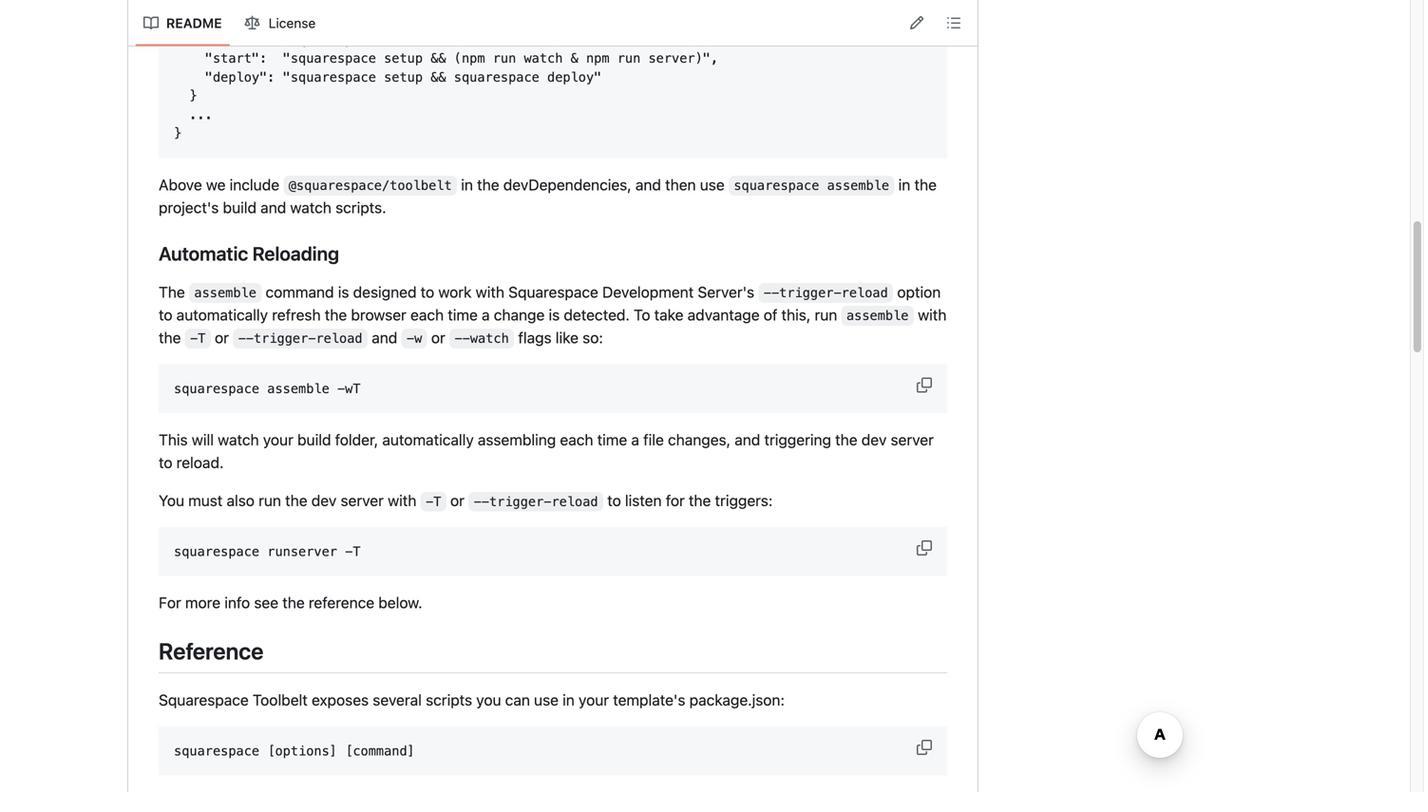 Task type: locate. For each thing, give the bounding box(es) containing it.
1 vertical spatial automatically
[[382, 431, 474, 449]]

0 horizontal spatial squarespace
[[159, 691, 249, 709]]

for
[[159, 594, 181, 612]]

1 vertical spatial time
[[597, 431, 627, 449]]

0 horizontal spatial run
[[259, 492, 281, 510]]

2 vertical spatial reload
[[552, 495, 598, 509]]

1 vertical spatial with
[[918, 306, 947, 324]]

folder,
[[335, 431, 378, 449]]

reload for or
[[552, 495, 598, 509]]

a left file
[[631, 431, 640, 449]]

automatically
[[176, 306, 268, 324], [382, 431, 474, 449]]

2 horizontal spatial in
[[899, 176, 911, 194]]

dev right triggering
[[862, 431, 887, 449]]

squarespace
[[509, 283, 599, 301], [159, 691, 249, 709]]

-
[[764, 286, 772, 301], [772, 286, 779, 301], [190, 331, 198, 346], [238, 331, 246, 346], [246, 331, 254, 346], [407, 331, 414, 346], [455, 331, 463, 346], [463, 331, 470, 346], [337, 381, 345, 396], [426, 495, 434, 509], [474, 495, 482, 509], [482, 495, 489, 509], [345, 545, 353, 559]]

trigger- inside 'the assemble command is designed to work with squarespace development server's --trigger-reload'
[[779, 286, 842, 301]]

1 horizontal spatial trigger-
[[489, 495, 552, 509]]

and inside this will watch your build folder, automatically assembling each time a file changes, and triggering the dev server to reload.
[[735, 431, 761, 449]]

automatically right the folder,
[[382, 431, 474, 449]]

0 horizontal spatial time
[[448, 306, 478, 324]]

1 vertical spatial each
[[560, 431, 593, 449]]

option
[[898, 283, 941, 301]]

1 vertical spatial dev
[[312, 492, 337, 510]]

file
[[644, 431, 664, 449]]

reload down this will watch your build folder, automatically assembling each time a file changes, and triggering the dev server to reload.
[[552, 495, 598, 509]]

to down the this
[[159, 454, 173, 472]]

and down include
[[261, 198, 286, 216]]

triggers:
[[715, 492, 773, 510]]

0 vertical spatial a
[[482, 306, 490, 324]]

with for -
[[388, 492, 417, 510]]

your
[[263, 431, 294, 449], [579, 691, 609, 709]]

reload down browser
[[316, 331, 363, 346]]

0 vertical spatial trigger-
[[779, 286, 842, 301]]

use
[[700, 176, 725, 194], [534, 691, 559, 709]]

law image
[[245, 16, 260, 31]]

to left listen
[[608, 492, 621, 510]]

0 vertical spatial time
[[448, 306, 478, 324]]

0 horizontal spatial build
[[223, 198, 257, 216]]

a inside the option to automatically refresh the browser each time a change is detected. to take advantage of this, run
[[482, 306, 490, 324]]

1 horizontal spatial run
[[815, 306, 838, 324]]

your left template's
[[579, 691, 609, 709]]

can
[[505, 691, 530, 709]]

0 horizontal spatial with
[[388, 492, 417, 510]]

2 horizontal spatial watch
[[470, 331, 509, 346]]

1 horizontal spatial each
[[560, 431, 593, 449]]

0 vertical spatial reload
[[842, 286, 888, 301]]

squarespace
[[734, 178, 820, 193], [174, 381, 260, 396], [174, 545, 260, 559], [174, 744, 260, 759]]

0 vertical spatial use
[[700, 176, 725, 194]]

this will watch your build folder, automatically assembling each time a file changes, and triggering the dev server to reload.
[[159, 431, 934, 472]]

is
[[338, 283, 349, 301], [549, 306, 560, 324]]

1 horizontal spatial server
[[891, 431, 934, 449]]

reload left option
[[842, 286, 888, 301]]

use right then
[[700, 176, 725, 194]]

0 vertical spatial each
[[411, 306, 444, 324]]

with
[[476, 283, 505, 301], [918, 306, 947, 324], [388, 492, 417, 510]]

each up w
[[411, 306, 444, 324]]

0 horizontal spatial a
[[482, 306, 490, 324]]

is up 'like'
[[549, 306, 560, 324]]

1 vertical spatial trigger-
[[254, 331, 316, 346]]

squarespace down reference
[[159, 691, 249, 709]]

1 horizontal spatial a
[[631, 431, 640, 449]]

time
[[448, 306, 478, 324], [597, 431, 627, 449]]

2 horizontal spatial trigger-
[[779, 286, 842, 301]]

squarespace inside above we include @squarespace/toolbelt in the devdependencies, and then use squarespace assemble
[[734, 178, 820, 193]]

build inside this will watch your build folder, automatically assembling each time a file changes, and triggering the dev server to reload.
[[298, 431, 331, 449]]

0 horizontal spatial trigger-
[[254, 331, 316, 346]]

then
[[665, 176, 696, 194]]

run right also on the left bottom of page
[[259, 492, 281, 510]]

server inside this will watch your build folder, automatically assembling each time a file changes, and triggering the dev server to reload.
[[891, 431, 934, 449]]

squarespace toolbelt exposes several scripts you can use in your template's package.json:
[[159, 691, 785, 709]]

and inside 'in the project's build and watch scripts.'
[[261, 198, 286, 216]]

readme
[[166, 15, 222, 31]]

1 vertical spatial server
[[341, 492, 384, 510]]

assembling
[[478, 431, 556, 449]]

each inside this will watch your build folder, automatically assembling each time a file changes, and triggering the dev server to reload.
[[560, 431, 593, 449]]

with inside with the
[[918, 306, 947, 324]]

to left work
[[421, 283, 435, 301]]

watch up reloading
[[290, 198, 332, 216]]

watch right will
[[218, 431, 259, 449]]

0 vertical spatial dev
[[862, 431, 887, 449]]

0 horizontal spatial watch
[[218, 431, 259, 449]]

list
[[136, 8, 324, 38]]

0 horizontal spatial in
[[461, 176, 473, 194]]

squarespace [options] [command]
[[174, 744, 415, 759]]

1 horizontal spatial reload
[[552, 495, 598, 509]]

squarespace up with the
[[509, 283, 599, 301]]

change
[[494, 306, 545, 324]]

trigger- inside you must also run the dev server with -t or --trigger-reload to listen for the triggers:
[[489, 495, 552, 509]]

reload inside you must also run the dev server with -t or --trigger-reload to listen for the triggers:
[[552, 495, 598, 509]]

0 vertical spatial watch
[[290, 198, 332, 216]]

1 horizontal spatial automatically
[[382, 431, 474, 449]]

0 horizontal spatial or
[[215, 329, 229, 347]]

1 vertical spatial t
[[434, 495, 441, 509]]

or for trigger-
[[431, 329, 446, 347]]

1 vertical spatial run
[[259, 492, 281, 510]]

1 horizontal spatial dev
[[862, 431, 887, 449]]

0 horizontal spatial dev
[[312, 492, 337, 510]]

0 vertical spatial server
[[891, 431, 934, 449]]

squarespace assemble -wt
[[174, 381, 361, 396]]

1 vertical spatial use
[[534, 691, 559, 709]]

0 horizontal spatial each
[[411, 306, 444, 324]]

automatically down the
[[176, 306, 268, 324]]

1 horizontal spatial squarespace
[[509, 283, 599, 301]]

0 vertical spatial with
[[476, 283, 505, 301]]

0 vertical spatial t
[[198, 331, 206, 346]]

trigger-
[[779, 286, 842, 301], [254, 331, 316, 346], [489, 495, 552, 509]]

1 vertical spatial a
[[631, 431, 640, 449]]

build down include
[[223, 198, 257, 216]]

2 vertical spatial trigger-
[[489, 495, 552, 509]]

2 horizontal spatial t
[[434, 495, 441, 509]]

1 horizontal spatial or
[[431, 329, 446, 347]]

1 vertical spatial reload
[[316, 331, 363, 346]]

1 horizontal spatial with
[[476, 283, 505, 301]]

and right the changes, on the bottom of the page
[[735, 431, 761, 449]]

trigger- down refresh
[[254, 331, 316, 346]]

advantage
[[688, 306, 760, 324]]

to
[[421, 283, 435, 301], [159, 306, 173, 324], [159, 454, 173, 472], [608, 492, 621, 510]]

1 vertical spatial your
[[579, 691, 609, 709]]

1 copy image from the top
[[917, 378, 932, 393]]

package.json:
[[690, 691, 785, 709]]

detected.
[[564, 306, 630, 324]]

2 vertical spatial watch
[[218, 431, 259, 449]]

scripts.
[[336, 198, 386, 216]]

0 horizontal spatial automatically
[[176, 306, 268, 324]]

trigger- up the this,
[[779, 286, 842, 301]]

command
[[266, 283, 334, 301]]

1 vertical spatial copy image
[[917, 541, 932, 556]]

reference
[[159, 638, 264, 665]]

1 horizontal spatial t
[[353, 545, 361, 559]]

0 vertical spatial is
[[338, 283, 349, 301]]

you must also run the dev server with -t or --trigger-reload to listen for the triggers:
[[159, 492, 773, 510]]

1 vertical spatial watch
[[470, 331, 509, 346]]

1 horizontal spatial build
[[298, 431, 331, 449]]

use right can
[[534, 691, 559, 709]]

0 vertical spatial run
[[815, 306, 838, 324]]

1 horizontal spatial time
[[597, 431, 627, 449]]

watch down change
[[470, 331, 509, 346]]

listen
[[625, 492, 662, 510]]

reload inside 'the assemble command is designed to work with squarespace development server's --trigger-reload'
[[842, 286, 888, 301]]

to down the
[[159, 306, 173, 324]]

or
[[215, 329, 229, 347], [431, 329, 446, 347], [451, 492, 465, 510]]

1 vertical spatial is
[[549, 306, 560, 324]]

dev
[[862, 431, 887, 449], [312, 492, 337, 510]]

build left the folder,
[[298, 431, 331, 449]]

2 copy image from the top
[[917, 541, 932, 556]]

a left change
[[482, 306, 490, 324]]

watch inside this will watch your build folder, automatically assembling each time a file changes, and triggering the dev server to reload.
[[218, 431, 259, 449]]

trigger- down this will watch your build folder, automatically assembling each time a file changes, and triggering the dev server to reload.
[[489, 495, 552, 509]]

2 vertical spatial with
[[388, 492, 417, 510]]

option to automatically refresh the browser each time a change is detected. to take advantage of this, run
[[159, 283, 941, 324]]

time down work
[[448, 306, 478, 324]]

0 horizontal spatial reload
[[316, 331, 363, 346]]

w
[[414, 331, 422, 346]]

the inside the option to automatically refresh the browser each time a change is detected. to take advantage of this, run
[[325, 306, 347, 324]]

0 vertical spatial build
[[223, 198, 257, 216]]

designed
[[353, 283, 417, 301]]

2 vertical spatial t
[[353, 545, 361, 559]]

2 horizontal spatial reload
[[842, 286, 888, 301]]

assemble
[[827, 178, 890, 193], [194, 286, 256, 301], [847, 309, 909, 323], [267, 381, 330, 396]]

reference
[[309, 594, 375, 612]]

run inside the option to automatically refresh the browser each time a change is detected. to take advantage of this, run
[[815, 306, 838, 324]]

your down squarespace assemble -wt
[[263, 431, 294, 449]]

t
[[198, 331, 206, 346], [434, 495, 441, 509], [353, 545, 361, 559]]

the
[[477, 176, 499, 194], [915, 176, 937, 194], [325, 306, 347, 324], [159, 329, 181, 347], [836, 431, 858, 449], [285, 492, 308, 510], [689, 492, 711, 510], [283, 594, 305, 612]]

0 horizontal spatial your
[[263, 431, 294, 449]]

scripts
[[426, 691, 472, 709]]

watch
[[290, 198, 332, 216], [470, 331, 509, 346], [218, 431, 259, 449]]

squarespace for squarespace runserver -t
[[174, 545, 260, 559]]

copy image
[[917, 378, 932, 393], [917, 541, 932, 556]]

each
[[411, 306, 444, 324], [560, 431, 593, 449]]

or for dev
[[451, 492, 465, 510]]

reload
[[842, 286, 888, 301], [316, 331, 363, 346], [552, 495, 598, 509]]

1 horizontal spatial watch
[[290, 198, 332, 216]]

-t or --trigger-reload and -w or --watch flags like so:
[[190, 329, 603, 347]]

this,
[[782, 306, 811, 324]]

each right assembling
[[560, 431, 593, 449]]

also
[[227, 492, 255, 510]]

in
[[461, 176, 473, 194], [899, 176, 911, 194], [563, 691, 575, 709]]

build
[[223, 198, 257, 216], [298, 431, 331, 449]]

1 vertical spatial build
[[298, 431, 331, 449]]

run
[[815, 306, 838, 324], [259, 492, 281, 510]]

time left file
[[597, 431, 627, 449]]

will
[[192, 431, 214, 449]]

1 horizontal spatial is
[[549, 306, 560, 324]]

0 vertical spatial automatically
[[176, 306, 268, 324]]

several
[[373, 691, 422, 709]]

and
[[636, 176, 661, 194], [261, 198, 286, 216], [372, 329, 398, 347], [735, 431, 761, 449]]

server
[[891, 431, 934, 449], [341, 492, 384, 510]]

is left "designed"
[[338, 283, 349, 301]]

0 vertical spatial your
[[263, 431, 294, 449]]

0 horizontal spatial t
[[198, 331, 206, 346]]

2 horizontal spatial with
[[918, 306, 947, 324]]

2 horizontal spatial or
[[451, 492, 465, 510]]

dev up runserver
[[312, 492, 337, 510]]

0 vertical spatial copy image
[[917, 378, 932, 393]]

outline image
[[947, 15, 962, 30]]

run right the this,
[[815, 306, 838, 324]]



Task type: vqa. For each thing, say whether or not it's contained in the screenshot.
T to the right
yes



Task type: describe. For each thing, give the bounding box(es) containing it.
above we include @squarespace/toolbelt in the devdependencies, and then use squarespace assemble
[[159, 176, 890, 194]]

1 horizontal spatial use
[[700, 176, 725, 194]]

automatically inside the option to automatically refresh the browser each time a change is detected. to take advantage of this, run
[[176, 306, 268, 324]]

assemble inside above we include @squarespace/toolbelt in the devdependencies, and then use squarespace assemble
[[827, 178, 890, 193]]

[options]
[[267, 744, 337, 759]]

copy image
[[917, 740, 932, 755]]

refresh
[[272, 306, 321, 324]]

take
[[655, 306, 684, 324]]

the inside 'in the project's build and watch scripts.'
[[915, 176, 937, 194]]

you
[[476, 691, 501, 709]]

trigger- inside -t or --trigger-reload and -w or --watch flags like so:
[[254, 331, 316, 346]]

flags
[[518, 329, 552, 347]]

edit file image
[[910, 15, 925, 30]]

1 horizontal spatial in
[[563, 691, 575, 709]]

toolbelt
[[253, 691, 308, 709]]

to
[[634, 306, 651, 324]]

assemble inside 'the assemble command is designed to work with squarespace development server's --trigger-reload'
[[194, 286, 256, 301]]

readme link
[[136, 8, 230, 38]]

the inside with the
[[159, 329, 181, 347]]

and down browser
[[372, 329, 398, 347]]

you
[[159, 492, 184, 510]]

squarespace runserver -t
[[174, 545, 361, 559]]

license
[[269, 15, 316, 31]]

and left then
[[636, 176, 661, 194]]

copy image for squarespace runserver -t
[[917, 541, 932, 556]]

0 horizontal spatial server
[[341, 492, 384, 510]]

changes,
[[668, 431, 731, 449]]

watch inside -t or --trigger-reload and -w or --watch flags like so:
[[470, 331, 509, 346]]

1 vertical spatial squarespace
[[159, 691, 249, 709]]

wt
[[345, 381, 361, 396]]

trigger- for server's
[[779, 286, 842, 301]]

a inside this will watch your build folder, automatically assembling each time a file changes, and triggering the dev server to reload.
[[631, 431, 640, 449]]

browser
[[351, 306, 407, 324]]

devdependencies,
[[503, 176, 632, 194]]

server's
[[698, 283, 755, 301]]

0 horizontal spatial use
[[534, 691, 559, 709]]

in the project's build and watch scripts.
[[159, 176, 937, 216]]

so:
[[583, 329, 603, 347]]

to inside this will watch your build folder, automatically assembling each time a file changes, and triggering the dev server to reload.
[[159, 454, 173, 472]]

trigger- for or
[[489, 495, 552, 509]]

with for squarespace
[[476, 283, 505, 301]]

the assemble command is designed to work with squarespace development server's --trigger-reload
[[159, 283, 888, 301]]

reloading
[[253, 242, 339, 264]]

time inside this will watch your build folder, automatically assembling each time a file changes, and triggering the dev server to reload.
[[597, 431, 627, 449]]

exposes
[[312, 691, 369, 709]]

must
[[188, 492, 223, 510]]

with the
[[159, 306, 947, 347]]

more
[[185, 594, 221, 612]]

1 horizontal spatial your
[[579, 691, 609, 709]]

automatic
[[159, 242, 248, 264]]

@squarespace/toolbelt
[[289, 178, 452, 193]]

project's
[[159, 198, 219, 216]]

squarespace for squarespace assemble -wt
[[174, 381, 260, 396]]

copy image for squarespace assemble -wt
[[917, 378, 932, 393]]

automatic reloading
[[159, 242, 339, 264]]

include
[[230, 176, 279, 194]]

development
[[603, 283, 694, 301]]

see
[[254, 594, 279, 612]]

your inside this will watch your build folder, automatically assembling each time a file changes, and triggering the dev server to reload.
[[263, 431, 294, 449]]

0 vertical spatial squarespace
[[509, 283, 599, 301]]

each inside the option to automatically refresh the browser each time a change is detected. to take advantage of this, run
[[411, 306, 444, 324]]

[command]
[[345, 744, 415, 759]]

template's
[[613, 691, 686, 709]]

reload.
[[176, 454, 224, 472]]

watch inside 'in the project's build and watch scripts.'
[[290, 198, 332, 216]]

we
[[206, 176, 226, 194]]

time inside the option to automatically refresh the browser each time a change is detected. to take advantage of this, run
[[448, 306, 478, 324]]

squarespace for squarespace [options] [command]
[[174, 744, 260, 759]]

book image
[[144, 16, 159, 31]]

automatically inside this will watch your build folder, automatically assembling each time a file changes, and triggering the dev server to reload.
[[382, 431, 474, 449]]

triggering
[[765, 431, 832, 449]]

in inside 'in the project's build and watch scripts.'
[[899, 176, 911, 194]]

to inside the option to automatically refresh the browser each time a change is detected. to take advantage of this, run
[[159, 306, 173, 324]]

work
[[439, 283, 472, 301]]

info
[[225, 594, 250, 612]]

for more info see the reference below.
[[159, 594, 422, 612]]

below.
[[379, 594, 422, 612]]

t inside -t or --trigger-reload and -w or --watch flags like so:
[[198, 331, 206, 346]]

t inside you must also run the dev server with -t or --trigger-reload to listen for the triggers:
[[434, 495, 441, 509]]

this
[[159, 431, 188, 449]]

for
[[666, 492, 685, 510]]

reload inside -t or --trigger-reload and -w or --watch flags like so:
[[316, 331, 363, 346]]

0 horizontal spatial is
[[338, 283, 349, 301]]

the inside this will watch your build folder, automatically assembling each time a file changes, and triggering the dev server to reload.
[[836, 431, 858, 449]]

runserver
[[267, 545, 337, 559]]

build inside 'in the project's build and watch scripts.'
[[223, 198, 257, 216]]

license link
[[237, 8, 324, 38]]

the
[[159, 283, 185, 301]]

above
[[159, 176, 202, 194]]

of
[[764, 306, 778, 324]]

reload for server's
[[842, 286, 888, 301]]

list containing readme
[[136, 8, 324, 38]]

dev inside this will watch your build folder, automatically assembling each time a file changes, and triggering the dev server to reload.
[[862, 431, 887, 449]]

like
[[556, 329, 579, 347]]

is inside the option to automatically refresh the browser each time a change is detected. to take advantage of this, run
[[549, 306, 560, 324]]



